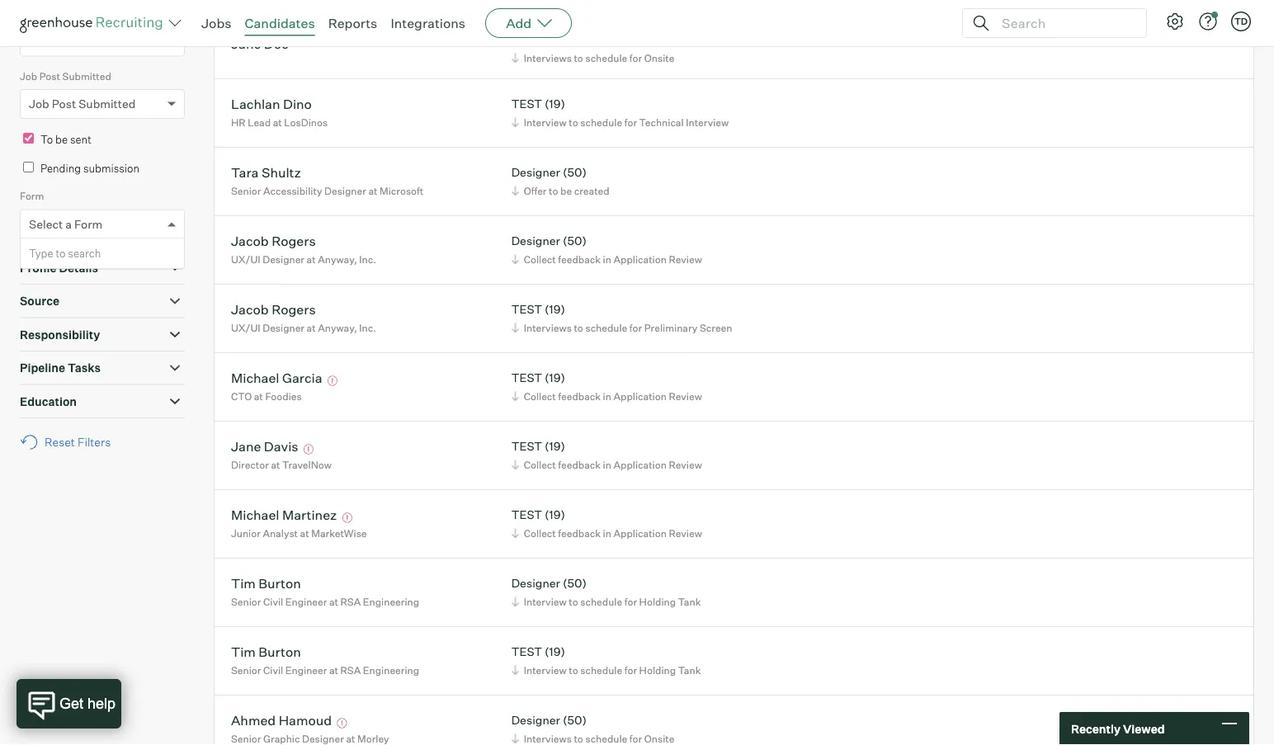 Task type: locate. For each thing, give the bounding box(es) containing it.
form
[[20, 190, 44, 202], [74, 217, 103, 231]]

1 vertical spatial anyway,
[[318, 322, 357, 334]]

2 ux/ui from the top
[[231, 322, 261, 334]]

at down marketwise
[[329, 596, 339, 608]]

collect
[[524, 253, 556, 266], [524, 390, 556, 403], [524, 459, 556, 471], [524, 527, 556, 540]]

garcia
[[282, 370, 322, 386]]

0 vertical spatial civil
[[263, 596, 283, 608]]

interview to schedule for holding tank link up test (19) interview to schedule for holding tank
[[509, 594, 705, 610]]

rogers
[[272, 233, 316, 249], [272, 301, 316, 318]]

for inside designer (50) interviews to schedule for onsite
[[630, 733, 643, 745]]

form right a
[[74, 217, 103, 231]]

1 vertical spatial form
[[74, 217, 103, 231]]

director at travelnow
[[231, 459, 332, 471]]

1 jacob from the top
[[231, 233, 269, 249]]

jane left doe
[[231, 35, 261, 52]]

1 review from the top
[[669, 253, 703, 266]]

jacob
[[231, 233, 269, 249], [231, 301, 269, 318]]

anyway, up 'michael garcia has been in application review for more than 5 days' icon
[[318, 322, 357, 334]]

engineering
[[363, 596, 420, 608], [363, 664, 420, 677]]

4 feedback from the top
[[558, 527, 601, 540]]

2 tim burton senior civil engineer at rsa engineering from the top
[[231, 644, 420, 677]]

3 application from the top
[[614, 459, 667, 471]]

0 vertical spatial onsite
[[645, 52, 675, 64]]

2 burton from the top
[[259, 644, 301, 660]]

application
[[614, 253, 667, 266], [614, 390, 667, 403], [614, 459, 667, 471], [614, 527, 667, 540]]

2 senior from the top
[[231, 596, 261, 608]]

michael
[[231, 370, 280, 386], [231, 507, 280, 523]]

4 (50) from the top
[[563, 714, 587, 728]]

pipeline tasks
[[20, 361, 101, 375]]

2 test (19) collect feedback in application review from the top
[[512, 439, 703, 471]]

3 test (19) collect feedback in application review from the top
[[512, 508, 703, 540]]

0 vertical spatial ux/ui
[[231, 253, 261, 266]]

technical
[[640, 116, 684, 129]]

3 review from the top
[[669, 459, 703, 471]]

onsite
[[645, 52, 675, 64], [645, 733, 675, 745]]

schedule left the technical
[[581, 116, 623, 129]]

ux/ui for test (19)
[[231, 322, 261, 334]]

1 feedback from the top
[[558, 253, 601, 266]]

1 horizontal spatial be
[[561, 185, 572, 197]]

for inside test (19) interviews to schedule for preliminary screen
[[630, 322, 643, 334]]

pending submission
[[40, 162, 140, 175]]

1 test from the top
[[512, 32, 543, 47]]

holding for (19)
[[640, 664, 676, 677]]

2 jacob from the top
[[231, 301, 269, 318]]

jane
[[231, 35, 261, 52], [231, 438, 261, 455]]

1 vertical spatial inc.
[[359, 322, 376, 334]]

interviews inside designer (50) interviews to schedule for onsite
[[524, 733, 572, 745]]

holding
[[640, 596, 676, 608], [640, 664, 676, 677]]

jacob rogers ux/ui designer at anyway, inc. for designer
[[231, 233, 376, 266]]

1 tim from the top
[[231, 575, 256, 592]]

1 horizontal spatial form
[[74, 217, 103, 231]]

1 vertical spatial burton
[[259, 644, 301, 660]]

tim burton link
[[231, 575, 301, 594], [231, 644, 301, 663]]

1 engineering from the top
[[363, 596, 420, 608]]

test (19) interviews to schedule for preliminary screen
[[512, 302, 733, 334]]

interviews to schedule for onsite link for designer (50)
[[509, 731, 679, 746]]

schedule down test (19) interview to schedule for holding tank
[[586, 733, 628, 745]]

schedule inside test (19) interview to schedule for technical interview
[[581, 116, 623, 129]]

post down reached
[[39, 70, 60, 82]]

1 collect from the top
[[524, 253, 556, 266]]

engineer for designer (50)
[[286, 596, 327, 608]]

0 vertical spatial holding
[[640, 596, 676, 608]]

anyway, for test
[[318, 322, 357, 334]]

to inside designer (50) interview to schedule for holding tank
[[569, 596, 579, 608]]

collect feedback in application review link for michael garcia
[[509, 389, 707, 404]]

anyway,
[[318, 253, 357, 266], [318, 322, 357, 334]]

rogers for designer
[[272, 233, 316, 249]]

0 vertical spatial burton
[[259, 575, 301, 592]]

1 vertical spatial jane
[[231, 438, 261, 455]]

tim burton senior civil engineer at rsa engineering
[[231, 575, 420, 608], [231, 644, 420, 677]]

3 collect from the top
[[524, 459, 556, 471]]

designer inside designer (50) offer to be created
[[512, 165, 561, 180]]

burton for designer (50)
[[259, 575, 301, 592]]

be left 'created' at the top of the page
[[561, 185, 572, 197]]

onsite inside test (19) interviews to schedule for onsite
[[645, 52, 675, 64]]

burton down "analyst"
[[259, 575, 301, 592]]

1 test (19) collect feedback in application review from the top
[[512, 371, 703, 403]]

to for designer (50) offer to be created
[[549, 185, 559, 197]]

dino
[[283, 96, 312, 112]]

0 vertical spatial anyway,
[[318, 253, 357, 266]]

tim burton senior civil engineer at rsa engineering down marketwise
[[231, 575, 420, 608]]

interview
[[524, 116, 567, 129], [686, 116, 729, 129], [524, 596, 567, 608], [524, 664, 567, 677]]

inc. for designer (50)
[[359, 253, 376, 266]]

schedule inside test (19) interview to schedule for holding tank
[[581, 664, 623, 677]]

1 vertical spatial holding
[[640, 664, 676, 677]]

civil up the ahmed hamoud
[[263, 664, 283, 677]]

2 tank from the top
[[678, 664, 701, 677]]

(50) inside designer (50) collect feedback in application review
[[563, 234, 587, 248]]

be right to
[[55, 133, 68, 146]]

civil down "analyst"
[[263, 596, 283, 608]]

2 engineering from the top
[[363, 664, 420, 677]]

at right cto
[[254, 390, 263, 403]]

to for designer (50) interviews to schedule for onsite
[[574, 733, 584, 745]]

at inside tara shultz senior accessibility designer at microsoft
[[369, 185, 378, 197]]

(50) inside designer (50) offer to be created
[[563, 165, 587, 180]]

jacob up michael garcia
[[231, 301, 269, 318]]

tank inside designer (50) interview to schedule for holding tank
[[678, 596, 701, 608]]

rsa down marketwise
[[341, 596, 361, 608]]

responsibility
[[20, 328, 100, 342]]

2 civil from the top
[[263, 664, 283, 677]]

1 vertical spatial engineering
[[363, 664, 420, 677]]

job post submitted element
[[20, 68, 185, 131]]

review for michael garcia
[[669, 390, 703, 403]]

1 interviews from the top
[[524, 52, 572, 64]]

5 (19) from the top
[[545, 439, 566, 454]]

1 michael from the top
[[231, 370, 280, 386]]

designer inside designer (50) collect feedback in application review
[[512, 234, 561, 248]]

2 interviews to schedule for onsite link from the top
[[509, 731, 679, 746]]

to inside designer (50) interviews to schedule for onsite
[[574, 733, 584, 745]]

tank for (50)
[[678, 596, 701, 608]]

director
[[231, 459, 269, 471]]

test for cto at foodies
[[512, 371, 543, 385]]

milestone down reached milestone
[[29, 34, 82, 49]]

2 test from the top
[[512, 97, 543, 111]]

to inside test (19) interview to schedule for holding tank
[[569, 664, 579, 677]]

2 vertical spatial interviews
[[524, 733, 572, 745]]

for inside test (19) interview to schedule for technical interview
[[625, 116, 637, 129]]

cto at foodies
[[231, 390, 302, 403]]

1 vertical spatial tim burton senior civil engineer at rsa engineering
[[231, 644, 420, 677]]

jacob rogers ux/ui designer at anyway, inc. up garcia
[[231, 301, 376, 334]]

to
[[574, 52, 584, 64], [569, 116, 579, 129], [549, 185, 559, 197], [56, 247, 66, 260], [574, 322, 584, 334], [569, 596, 579, 608], [569, 664, 579, 677], [574, 733, 584, 745]]

tim burton senior civil engineer at rsa engineering for designer
[[231, 575, 420, 608]]

0 vertical spatial jacob rogers link
[[231, 233, 316, 252]]

3 senior from the top
[[231, 664, 261, 677]]

schedule inside designer (50) interview to schedule for holding tank
[[581, 596, 623, 608]]

filters
[[78, 435, 111, 450]]

0 vertical spatial tim burton senior civil engineer at rsa engineering
[[231, 575, 420, 608]]

for
[[630, 52, 643, 64], [625, 116, 637, 129], [630, 322, 643, 334], [625, 596, 637, 608], [625, 664, 637, 677], [630, 733, 643, 745]]

for for test (19) interviews to schedule for onsite
[[630, 52, 643, 64]]

1 tank from the top
[[678, 596, 701, 608]]

2 rsa from the top
[[341, 664, 361, 677]]

6 (19) from the top
[[545, 508, 566, 522]]

designer inside designer (50) interviews to schedule for onsite
[[512, 714, 561, 728]]

a
[[65, 217, 72, 231]]

reset filters
[[45, 435, 111, 450]]

interviews to schedule for onsite link down test (19) interview to schedule for holding tank
[[509, 731, 679, 746]]

0 vertical spatial inc.
[[359, 253, 376, 266]]

0 vertical spatial interview to schedule for holding tank link
[[509, 594, 705, 610]]

to inside test (19) interviews to schedule for preliminary screen
[[574, 322, 584, 334]]

for inside designer (50) interview to schedule for holding tank
[[625, 596, 637, 608]]

to inside test (19) interview to schedule for technical interview
[[569, 116, 579, 129]]

1 vertical spatial jacob
[[231, 301, 269, 318]]

test (19) collect feedback in application review for michael martinez
[[512, 508, 703, 540]]

civil
[[263, 596, 283, 608], [263, 664, 283, 677]]

interviews for test (19)
[[524, 322, 572, 334]]

0 vertical spatial interviews to schedule for onsite link
[[509, 50, 679, 66]]

1 vertical spatial interview to schedule for holding tank link
[[509, 663, 705, 678]]

schedule up test (19) interview to schedule for technical interview
[[586, 52, 628, 64]]

jane davis has been in application review for more than 5 days image
[[301, 445, 316, 455]]

1 anyway, from the top
[[318, 253, 357, 266]]

onsite for (50)
[[645, 733, 675, 745]]

3 feedback from the top
[[558, 459, 601, 471]]

2 application from the top
[[614, 390, 667, 403]]

4 test from the top
[[512, 371, 543, 385]]

2 jacob rogers link from the top
[[231, 301, 316, 320]]

schedule left preliminary
[[586, 322, 628, 334]]

tim burton senior civil engineer at rsa engineering up hamoud
[[231, 644, 420, 677]]

2 interviews from the top
[[524, 322, 572, 334]]

test (19) collect feedback in application review for jane davis
[[512, 439, 703, 471]]

1 in from the top
[[603, 253, 612, 266]]

at down accessibility
[[307, 253, 316, 266]]

6 test from the top
[[512, 508, 543, 522]]

3 interviews from the top
[[524, 733, 572, 745]]

test inside test (19) interview to schedule for technical interview
[[512, 97, 543, 111]]

jacob down accessibility
[[231, 233, 269, 249]]

rogers up garcia
[[272, 301, 316, 318]]

collect inside designer (50) collect feedback in application review
[[524, 253, 556, 266]]

1 onsite from the top
[[645, 52, 675, 64]]

reached
[[20, 8, 61, 20]]

designer inside designer (50) interview to schedule for holding tank
[[512, 577, 561, 591]]

senior down junior
[[231, 596, 261, 608]]

at left microsoft
[[369, 185, 378, 197]]

(19) for ux/ui designer at anyway, inc.
[[545, 302, 566, 317]]

test inside test (19) interviews to schedule for preliminary screen
[[512, 302, 543, 317]]

0 vertical spatial jane
[[231, 35, 261, 52]]

1 (50) from the top
[[563, 165, 587, 180]]

test (19) interview to schedule for technical interview
[[512, 97, 729, 129]]

interviews inside test (19) interviews to schedule for onsite
[[524, 52, 572, 64]]

interview inside designer (50) interview to schedule for holding tank
[[524, 596, 567, 608]]

schedule up test (19) interview to schedule for holding tank
[[581, 596, 623, 608]]

jacob rogers ux/ui designer at anyway, inc. down accessibility
[[231, 233, 376, 266]]

(19) inside test (19) interview to schedule for holding tank
[[545, 645, 566, 660]]

tank inside test (19) interview to schedule for holding tank
[[678, 664, 701, 677]]

2 (19) from the top
[[545, 97, 566, 111]]

1 senior from the top
[[231, 185, 261, 197]]

7 test from the top
[[512, 645, 543, 660]]

2 engineer from the top
[[286, 664, 327, 677]]

feedback
[[558, 253, 601, 266], [558, 390, 601, 403], [558, 459, 601, 471], [558, 527, 601, 540]]

1 rsa from the top
[[341, 596, 361, 608]]

in for michael martinez
[[603, 527, 612, 540]]

test (19) collect feedback in application review for michael garcia
[[512, 371, 703, 403]]

tim for designer
[[231, 575, 256, 592]]

0 vertical spatial engineer
[[286, 596, 327, 608]]

milestone right reached
[[63, 8, 108, 20]]

1 vertical spatial test (19) collect feedback in application review
[[512, 439, 703, 471]]

2 in from the top
[[603, 390, 612, 403]]

jacob rogers ux/ui designer at anyway, inc. for test
[[231, 301, 376, 334]]

holding inside test (19) interview to schedule for holding tank
[[640, 664, 676, 677]]

1 civil from the top
[[263, 596, 283, 608]]

collect feedback in application review link for jane davis
[[509, 457, 707, 473]]

jane inside jane doe link
[[231, 35, 261, 52]]

tim burton link for designer
[[231, 575, 301, 594]]

jane for jane doe
[[231, 35, 261, 52]]

interview to schedule for holding tank link for (19)
[[509, 663, 705, 678]]

None field
[[29, 210, 33, 238]]

2 onsite from the top
[[645, 733, 675, 745]]

job post submitted
[[20, 70, 111, 82], [29, 97, 136, 111]]

4 review from the top
[[669, 527, 703, 540]]

1 tim burton senior civil engineer at rsa engineering from the top
[[231, 575, 420, 608]]

in
[[603, 253, 612, 266], [603, 390, 612, 403], [603, 459, 612, 471], [603, 527, 612, 540]]

0 vertical spatial be
[[55, 133, 68, 146]]

jane for jane davis
[[231, 438, 261, 455]]

jane doe
[[231, 35, 289, 52]]

0 vertical spatial tim
[[231, 575, 256, 592]]

Search text field
[[998, 11, 1132, 35]]

engineer down junior analyst at marketwise at the left bottom of the page
[[286, 596, 327, 608]]

test for hr lead at losdinos
[[512, 97, 543, 111]]

1 engineer from the top
[[286, 596, 327, 608]]

0 vertical spatial post
[[39, 70, 60, 82]]

reports link
[[328, 15, 378, 31]]

2 tim burton link from the top
[[231, 644, 301, 663]]

ux/ui for designer (50)
[[231, 253, 261, 266]]

microsoft
[[380, 185, 424, 197]]

(50)
[[563, 165, 587, 180], [563, 234, 587, 248], [563, 577, 587, 591], [563, 714, 587, 728]]

interviews to schedule for onsite link up test (19) interview to schedule for technical interview
[[509, 50, 679, 66]]

tank for (19)
[[678, 664, 701, 677]]

tim down junior
[[231, 575, 256, 592]]

interview inside test (19) interview to schedule for holding tank
[[524, 664, 567, 677]]

interviews to schedule for preliminary screen link
[[509, 320, 737, 336]]

2 tim from the top
[[231, 644, 256, 660]]

1 interview to schedule for holding tank link from the top
[[509, 594, 705, 610]]

1 vertical spatial rsa
[[341, 664, 361, 677]]

4 collect from the top
[[524, 527, 556, 540]]

1 (19) from the top
[[545, 32, 566, 47]]

jacob for test
[[231, 301, 269, 318]]

schedule for test (19) interviews to schedule for onsite
[[586, 52, 628, 64]]

2 michael from the top
[[231, 507, 280, 523]]

4 senior from the top
[[231, 733, 261, 745]]

jacob rogers link up michael garcia
[[231, 301, 316, 320]]

1 inc. from the top
[[359, 253, 376, 266]]

1 vertical spatial onsite
[[645, 733, 675, 745]]

0 vertical spatial job post submitted
[[20, 70, 111, 82]]

0 vertical spatial tim burton link
[[231, 575, 301, 594]]

at down ahmed hamoud has been in onsite for more than 21 days icon
[[346, 733, 355, 745]]

job post submitted up sent
[[29, 97, 136, 111]]

0 vertical spatial tank
[[678, 596, 701, 608]]

1 application from the top
[[614, 253, 667, 266]]

0 vertical spatial test (19) collect feedback in application review
[[512, 371, 703, 403]]

2 vertical spatial test (19) collect feedback in application review
[[512, 508, 703, 540]]

2 jacob rogers ux/ui designer at anyway, inc. from the top
[[231, 301, 376, 334]]

1 vertical spatial interviews to schedule for onsite link
[[509, 731, 679, 746]]

2 interview to schedule for holding tank link from the top
[[509, 663, 705, 678]]

0 vertical spatial jacob
[[231, 233, 269, 249]]

2 holding from the top
[[640, 664, 676, 677]]

tim burton link up ahmed
[[231, 644, 301, 663]]

candidates
[[245, 15, 315, 31]]

michael for michael garcia
[[231, 370, 280, 386]]

application for michael martinez
[[614, 527, 667, 540]]

engineer
[[286, 596, 327, 608], [286, 664, 327, 677]]

0 vertical spatial milestone
[[63, 8, 108, 20]]

greenhouse recruiting image
[[20, 13, 168, 33]]

jane up director
[[231, 438, 261, 455]]

engineer for test (19)
[[286, 664, 327, 677]]

holding inside designer (50) interview to schedule for holding tank
[[640, 596, 676, 608]]

2 collect from the top
[[524, 390, 556, 403]]

0 vertical spatial michael
[[231, 370, 280, 386]]

Pending submission checkbox
[[23, 162, 34, 173]]

1 vertical spatial engineer
[[286, 664, 327, 677]]

7 (19) from the top
[[545, 645, 566, 660]]

0 vertical spatial engineering
[[363, 596, 420, 608]]

travelnow
[[283, 459, 332, 471]]

to for test (19) interview to schedule for holding tank
[[569, 664, 579, 677]]

be
[[55, 133, 68, 146], [561, 185, 572, 197]]

test inside test (19) interview to schedule for holding tank
[[512, 645, 543, 660]]

0 horizontal spatial be
[[55, 133, 68, 146]]

1 vertical spatial tim
[[231, 644, 256, 660]]

at right lead
[[273, 116, 282, 129]]

1 vertical spatial jacob rogers ux/ui designer at anyway, inc.
[[231, 301, 376, 334]]

job
[[20, 70, 37, 82], [29, 97, 49, 111]]

0 vertical spatial job
[[20, 70, 37, 82]]

1 jacob rogers link from the top
[[231, 233, 316, 252]]

anyway, down tara shultz senior accessibility designer at microsoft
[[318, 253, 357, 266]]

4 in from the top
[[603, 527, 612, 540]]

reached milestone
[[20, 8, 108, 20]]

schedule for test (19) interview to schedule for technical interview
[[581, 116, 623, 129]]

1 jacob rogers ux/ui designer at anyway, inc. from the top
[[231, 233, 376, 266]]

feedback for michael martinez
[[558, 527, 601, 540]]

(19) for director at travelnow
[[545, 439, 566, 454]]

1 ux/ui from the top
[[231, 253, 261, 266]]

td button
[[1232, 12, 1252, 31]]

for inside test (19) interview to schedule for holding tank
[[625, 664, 637, 677]]

1 interviews to schedule for onsite link from the top
[[509, 50, 679, 66]]

select a form
[[29, 217, 103, 231]]

1 vertical spatial interviews
[[524, 322, 572, 334]]

viewed
[[1124, 722, 1166, 736]]

jane inside the jane davis link
[[231, 438, 261, 455]]

submitted down reached milestone "element"
[[62, 70, 111, 82]]

form down pending submission option
[[20, 190, 44, 202]]

3 collect feedback in application review link from the top
[[509, 457, 707, 473]]

2 feedback from the top
[[558, 390, 601, 403]]

0 vertical spatial rsa
[[341, 596, 361, 608]]

tim
[[231, 575, 256, 592], [231, 644, 256, 660]]

schedule for test (19) interviews to schedule for preliminary screen
[[586, 322, 628, 334]]

3 test from the top
[[512, 302, 543, 317]]

jacob rogers link down accessibility
[[231, 233, 316, 252]]

1 jane from the top
[[231, 35, 261, 52]]

1 vertical spatial michael
[[231, 507, 280, 523]]

tank
[[678, 596, 701, 608], [678, 664, 701, 677]]

reset filters button
[[20, 427, 119, 458]]

1 vertical spatial post
[[52, 97, 76, 111]]

onsite inside designer (50) interviews to schedule for onsite
[[645, 733, 675, 745]]

schedule inside test (19) interviews to schedule for onsite
[[586, 52, 628, 64]]

1 burton from the top
[[259, 575, 301, 592]]

2 anyway, from the top
[[318, 322, 357, 334]]

collect feedback in application review link
[[509, 252, 707, 267], [509, 389, 707, 404], [509, 457, 707, 473], [509, 526, 707, 541]]

senior down ahmed
[[231, 733, 261, 745]]

schedule up designer (50) interviews to schedule for onsite
[[581, 664, 623, 677]]

application for michael garcia
[[614, 390, 667, 403]]

(50) for jacob rogers
[[563, 234, 587, 248]]

1 vertical spatial tank
[[678, 664, 701, 677]]

td
[[1235, 16, 1249, 27]]

3 in from the top
[[603, 459, 612, 471]]

3 (50) from the top
[[563, 577, 587, 591]]

job post submitted down reached milestone "element"
[[20, 70, 111, 82]]

ahmed hamoud link
[[231, 712, 332, 731]]

engineer up hamoud
[[286, 664, 327, 677]]

post up to be sent
[[52, 97, 76, 111]]

2 review from the top
[[669, 390, 703, 403]]

interview to schedule for technical interview link
[[509, 115, 733, 130]]

civil for test (19)
[[263, 664, 283, 677]]

jacob rogers link
[[231, 233, 316, 252], [231, 301, 316, 320]]

1 holding from the top
[[640, 596, 676, 608]]

designer
[[512, 165, 561, 180], [325, 185, 366, 197], [512, 234, 561, 248], [263, 253, 305, 266], [263, 322, 305, 334], [512, 577, 561, 591], [512, 714, 561, 728], [302, 733, 344, 745]]

2 inc. from the top
[[359, 322, 376, 334]]

collect for michael garcia
[[524, 390, 556, 403]]

for inside test (19) interviews to schedule for onsite
[[630, 52, 643, 64]]

rsa up ahmed hamoud has been in onsite for more than 21 days icon
[[341, 664, 361, 677]]

0 vertical spatial form
[[20, 190, 44, 202]]

2 jane from the top
[[231, 438, 261, 455]]

1 vertical spatial jacob rogers link
[[231, 301, 316, 320]]

(50) inside designer (50) interview to schedule for holding tank
[[563, 577, 587, 591]]

(19) inside test (19) interview to schedule for technical interview
[[545, 97, 566, 111]]

morley
[[358, 733, 389, 745]]

tim up ahmed
[[231, 644, 256, 660]]

collect for michael martinez
[[524, 527, 556, 540]]

(19) for junior analyst at marketwise
[[545, 508, 566, 522]]

schedule inside designer (50) interviews to schedule for onsite
[[586, 733, 628, 745]]

test (19) collect feedback in application review
[[512, 371, 703, 403], [512, 439, 703, 471], [512, 508, 703, 540]]

submitted up sent
[[79, 97, 136, 111]]

rsa for designer (50)
[[341, 596, 361, 608]]

michael up cto at foodies
[[231, 370, 280, 386]]

2 rogers from the top
[[272, 301, 316, 318]]

to inside test (19) interviews to schedule for onsite
[[574, 52, 584, 64]]

3 (19) from the top
[[545, 302, 566, 317]]

for for test (19) interviews to schedule for preliminary screen
[[630, 322, 643, 334]]

jacob rogers ux/ui designer at anyway, inc.
[[231, 233, 376, 266], [231, 301, 376, 334]]

senior down tara
[[231, 185, 261, 197]]

1 vertical spatial be
[[561, 185, 572, 197]]

To be sent checkbox
[[23, 133, 34, 144]]

schedule for test (19) interview to schedule for holding tank
[[581, 664, 623, 677]]

schedule inside test (19) interviews to schedule for preliminary screen
[[586, 322, 628, 334]]

rogers down accessibility
[[272, 233, 316, 249]]

shultz
[[262, 164, 301, 181]]

burton for test (19)
[[259, 644, 301, 660]]

jane davis
[[231, 438, 299, 455]]

tim burton link down "analyst"
[[231, 575, 301, 594]]

(19) inside test (19) interviews to schedule for preliminary screen
[[545, 302, 566, 317]]

0 vertical spatial rogers
[[272, 233, 316, 249]]

4 collect feedback in application review link from the top
[[509, 526, 707, 541]]

4 application from the top
[[614, 527, 667, 540]]

1 tim burton link from the top
[[231, 575, 301, 594]]

submitted
[[62, 70, 111, 82], [79, 97, 136, 111]]

2 collect feedback in application review link from the top
[[509, 389, 707, 404]]

michael garcia has been in application review for more than 5 days image
[[325, 376, 340, 386]]

1 vertical spatial tim burton link
[[231, 644, 301, 663]]

michael up junior
[[231, 507, 280, 523]]

1 vertical spatial ux/ui
[[231, 322, 261, 334]]

interview to schedule for holding tank link up designer (50) interviews to schedule for onsite
[[509, 663, 705, 678]]

senior up ahmed
[[231, 664, 261, 677]]

interviews inside test (19) interviews to schedule for preliminary screen
[[524, 322, 572, 334]]

2 (50) from the top
[[563, 234, 587, 248]]

burton up the ahmed hamoud
[[259, 644, 301, 660]]

to inside designer (50) offer to be created
[[549, 185, 559, 197]]

5 test from the top
[[512, 439, 543, 454]]

rogers for test
[[272, 301, 316, 318]]

ux/ui
[[231, 253, 261, 266], [231, 322, 261, 334]]

1 vertical spatial rogers
[[272, 301, 316, 318]]

at up ahmed hamoud has been in onsite for more than 21 days icon
[[329, 664, 339, 677]]

4 (19) from the top
[[545, 371, 566, 385]]

0 vertical spatial jacob rogers ux/ui designer at anyway, inc.
[[231, 233, 376, 266]]

1 rogers from the top
[[272, 233, 316, 249]]

senior inside tara shultz senior accessibility designer at microsoft
[[231, 185, 261, 197]]

1 vertical spatial civil
[[263, 664, 283, 677]]

0 vertical spatial interviews
[[524, 52, 572, 64]]

1 vertical spatial milestone
[[29, 34, 82, 49]]



Task type: describe. For each thing, give the bounding box(es) containing it.
designer inside tara shultz senior accessibility designer at microsoft
[[325, 185, 366, 197]]

cto
[[231, 390, 252, 403]]

interviews to schedule for onsite link for test (19)
[[509, 50, 679, 66]]

0 vertical spatial submitted
[[62, 70, 111, 82]]

source
[[20, 294, 60, 309]]

graphic
[[263, 733, 300, 745]]

at inside "lachlan dino hr lead at losdinos"
[[273, 116, 282, 129]]

losdinos
[[284, 116, 328, 129]]

onsite for (19)
[[645, 52, 675, 64]]

to be sent
[[40, 133, 91, 146]]

for for test (19) interview to schedule for technical interview
[[625, 116, 637, 129]]

jobs link
[[201, 15, 232, 31]]

senior for designer (50) offer to be created
[[231, 185, 261, 197]]

tim burton senior civil engineer at rsa engineering for test
[[231, 644, 420, 677]]

analyst
[[263, 527, 298, 540]]

education
[[20, 394, 77, 409]]

jacob rogers link for test
[[231, 301, 316, 320]]

jacob for designer
[[231, 233, 269, 249]]

designer (50) offer to be created
[[512, 165, 610, 197]]

offer to be created link
[[509, 183, 614, 199]]

to for test (19) interviews to schedule for onsite
[[574, 52, 584, 64]]

sent
[[70, 133, 91, 146]]

designer (50) interviews to schedule for onsite
[[512, 714, 675, 745]]

for for test (19) interview to schedule for holding tank
[[625, 664, 637, 677]]

to for designer (50) interview to schedule for holding tank
[[569, 596, 579, 608]]

rsa for test (19)
[[341, 664, 361, 677]]

reports
[[328, 15, 378, 31]]

tim for test
[[231, 644, 256, 660]]

to inside form 'element'
[[56, 247, 66, 260]]

pipeline
[[20, 361, 65, 375]]

interview for test (19) interview to schedule for holding tank
[[524, 664, 567, 677]]

michael garcia link
[[231, 370, 322, 389]]

search
[[68, 247, 101, 260]]

interview for designer (50) interview to schedule for holding tank
[[524, 596, 567, 608]]

in for jane davis
[[603, 459, 612, 471]]

(50) for tim burton
[[563, 577, 587, 591]]

jane doe link
[[231, 35, 289, 54]]

anyway, for designer
[[318, 253, 357, 266]]

interview for test (19) interview to schedule for technical interview
[[524, 116, 567, 129]]

(19) for cto at foodies
[[545, 371, 566, 385]]

select
[[29, 217, 63, 231]]

accessibility
[[263, 185, 322, 197]]

recently viewed
[[1072, 722, 1166, 736]]

lead
[[248, 116, 271, 129]]

test inside test (19) interviews to schedule for onsite
[[512, 32, 543, 47]]

schedule for designer (50) interviews to schedule for onsite
[[586, 733, 628, 745]]

review for michael martinez
[[669, 527, 703, 540]]

preliminary
[[645, 322, 698, 334]]

reset
[[45, 435, 75, 450]]

ahmed
[[231, 712, 276, 729]]

doe
[[264, 35, 289, 52]]

junior analyst at marketwise
[[231, 527, 367, 540]]

profile
[[20, 261, 57, 275]]

configure image
[[1166, 12, 1186, 31]]

at down davis
[[271, 459, 280, 471]]

foodies
[[265, 390, 302, 403]]

for for designer (50) interview to schedule for holding tank
[[625, 596, 637, 608]]

schedule for designer (50) interview to schedule for holding tank
[[581, 596, 623, 608]]

junior
[[231, 527, 261, 540]]

add button
[[486, 8, 572, 38]]

holding for (50)
[[640, 596, 676, 608]]

created
[[575, 185, 610, 197]]

davis
[[264, 438, 299, 455]]

1 vertical spatial job post submitted
[[29, 97, 136, 111]]

tara shultz link
[[231, 164, 301, 183]]

1 collect feedback in application review link from the top
[[509, 252, 707, 267]]

lachlan dino link
[[231, 96, 312, 115]]

candidates link
[[245, 15, 315, 31]]

michael martinez link
[[231, 507, 337, 526]]

application inside designer (50) collect feedback in application review
[[614, 253, 667, 266]]

designer (50) collect feedback in application review
[[512, 234, 703, 266]]

hr
[[231, 116, 246, 129]]

(19) for senior civil engineer at rsa engineering
[[545, 645, 566, 660]]

engineering for test (19)
[[363, 664, 420, 677]]

to for test (19) interviews to schedule for preliminary screen
[[574, 322, 584, 334]]

michael martinez
[[231, 507, 337, 523]]

in inside designer (50) collect feedback in application review
[[603, 253, 612, 266]]

senior for designer (50) interview to schedule for holding tank
[[231, 596, 261, 608]]

senior for test (19) interview to schedule for holding tank
[[231, 664, 261, 677]]

form element
[[20, 188, 185, 269]]

designer (50) interview to schedule for holding tank
[[512, 577, 701, 608]]

(50) inside designer (50) interviews to schedule for onsite
[[563, 714, 587, 728]]

interview to schedule for holding tank link for (50)
[[509, 594, 705, 610]]

reached milestone element
[[20, 6, 185, 68]]

be inside designer (50) offer to be created
[[561, 185, 572, 197]]

engineering for designer (50)
[[363, 596, 420, 608]]

marketwise
[[312, 527, 367, 540]]

interviews for designer (50)
[[524, 733, 572, 745]]

1 vertical spatial submitted
[[79, 97, 136, 111]]

civil for designer (50)
[[263, 596, 283, 608]]

jobs
[[201, 15, 232, 31]]

1 vertical spatial job
[[29, 97, 49, 111]]

tim burton link for test
[[231, 644, 301, 663]]

(50) for tara shultz
[[563, 165, 587, 180]]

martinez
[[282, 507, 337, 523]]

(19) for hr lead at losdinos
[[545, 97, 566, 111]]

type
[[29, 247, 53, 260]]

0 horizontal spatial form
[[20, 190, 44, 202]]

integrations
[[391, 15, 466, 31]]

feedback for jane davis
[[558, 459, 601, 471]]

tara
[[231, 164, 259, 181]]

hamoud
[[279, 712, 332, 729]]

in for michael garcia
[[603, 390, 612, 403]]

to
[[40, 133, 53, 146]]

jane davis link
[[231, 438, 299, 457]]

application for jane davis
[[614, 459, 667, 471]]

(19) inside test (19) interviews to schedule for onsite
[[545, 32, 566, 47]]

review for jane davis
[[669, 459, 703, 471]]

tara shultz senior accessibility designer at microsoft
[[231, 164, 424, 197]]

lachlan
[[231, 96, 280, 112]]

ahmed hamoud has been in onsite for more than 21 days image
[[335, 719, 350, 729]]

details
[[59, 261, 98, 275]]

feedback for michael garcia
[[558, 390, 601, 403]]

at up garcia
[[307, 322, 316, 334]]

jacob rogers link for designer
[[231, 233, 316, 252]]

ahmed hamoud
[[231, 712, 332, 729]]

inc. for test (19)
[[359, 322, 376, 334]]

test for junior analyst at marketwise
[[512, 508, 543, 522]]

add
[[506, 15, 532, 31]]

michael for michael martinez
[[231, 507, 280, 523]]

feedback inside designer (50) collect feedback in application review
[[558, 253, 601, 266]]

michael martinez has been in application review for more than 5 days image
[[340, 513, 355, 523]]

test for senior civil engineer at rsa engineering
[[512, 645, 543, 660]]

type to search
[[29, 247, 101, 260]]

to for test (19) interview to schedule for technical interview
[[569, 116, 579, 129]]

recently
[[1072, 722, 1121, 736]]

for for designer (50) interviews to schedule for onsite
[[630, 733, 643, 745]]

test (19) interview to schedule for holding tank
[[512, 645, 701, 677]]

submission
[[83, 162, 140, 175]]

profile details
[[20, 261, 98, 275]]

lachlan dino hr lead at losdinos
[[231, 96, 328, 129]]

offer
[[524, 185, 547, 197]]

review inside designer (50) collect feedback in application review
[[669, 253, 703, 266]]

tasks
[[68, 361, 101, 375]]

collect for jane davis
[[524, 459, 556, 471]]

integrations link
[[391, 15, 466, 31]]

test (19) interviews to schedule for onsite
[[512, 32, 675, 64]]

michael garcia
[[231, 370, 322, 386]]

senior graphic designer at morley
[[231, 733, 389, 745]]

none field inside form 'element'
[[29, 210, 33, 238]]

at down martinez
[[300, 527, 309, 540]]

test for director at travelnow
[[512, 439, 543, 454]]

pending
[[40, 162, 81, 175]]

collect feedback in application review link for michael martinez
[[509, 526, 707, 541]]

screen
[[700, 322, 733, 334]]



Task type: vqa. For each thing, say whether or not it's contained in the screenshot.


